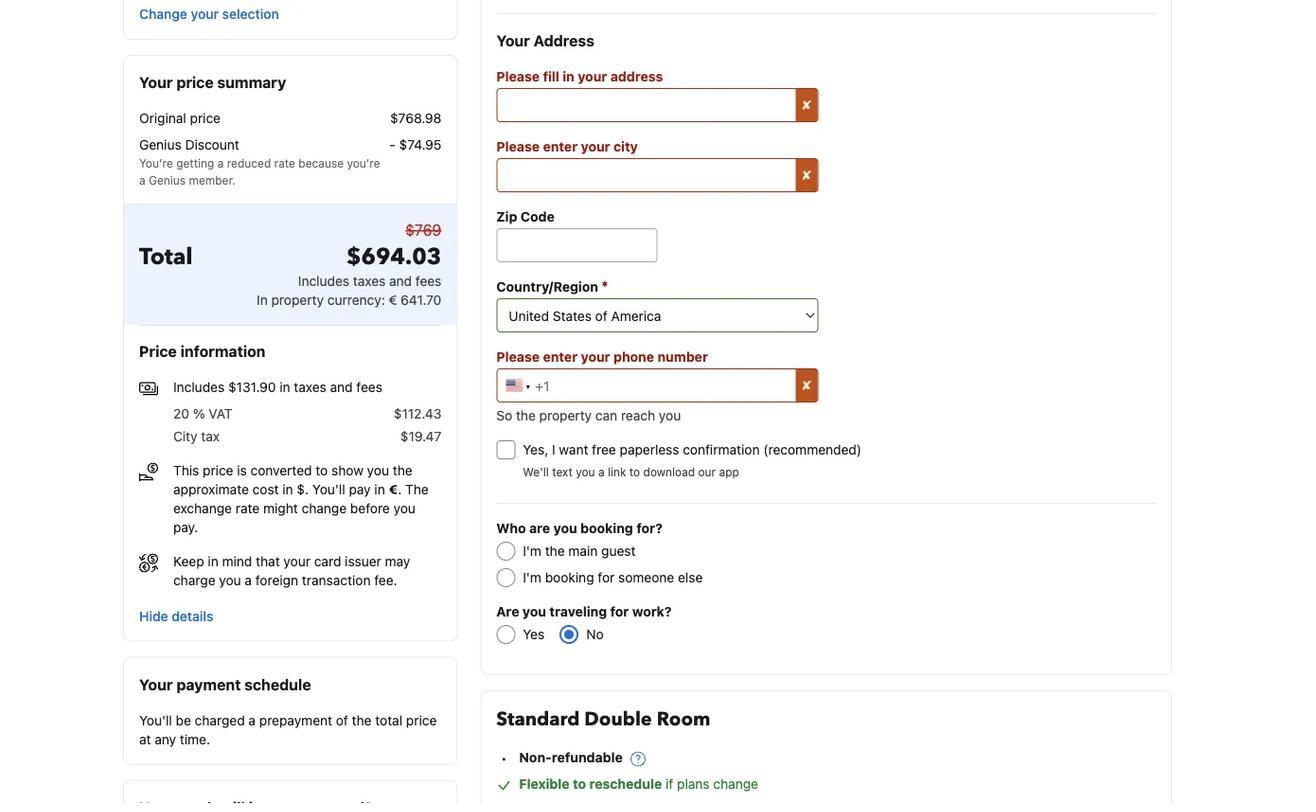 Task type: describe. For each thing, give the bounding box(es) containing it.
work?
[[633, 604, 672, 620]]

code
[[521, 209, 555, 225]]

i
[[552, 442, 556, 458]]

non-refundable
[[519, 750, 623, 765]]

yes
[[523, 627, 545, 642]]

hide details
[[139, 608, 214, 624]]

a up member. in the left top of the page
[[218, 156, 224, 170]]

please enter your phone number alert
[[497, 348, 819, 367]]

$19.47
[[401, 429, 442, 444]]

€
[[389, 482, 398, 497]]

your right the change
[[191, 6, 219, 22]]

transaction
[[302, 573, 371, 588]]

paperless
[[620, 442, 680, 458]]

you inside . the exchange rate might change before you pay.
[[394, 501, 416, 516]]

rate inside . the exchange rate might change before you pay.
[[236, 501, 260, 516]]

non-
[[519, 750, 552, 765]]

20 % vat
[[173, 406, 233, 422]]

converted
[[251, 463, 312, 478]]

enter for city
[[543, 139, 578, 154]]

this
[[173, 463, 199, 478]]

are
[[497, 604, 520, 620]]

pay.
[[173, 520, 198, 535]]

1 vertical spatial for
[[611, 604, 629, 620]]

selection
[[222, 6, 279, 22]]

card
[[314, 554, 341, 569]]

standard double room
[[497, 707, 711, 733]]

-
[[390, 137, 396, 153]]

can
[[596, 408, 618, 423]]

pay
[[349, 482, 371, 497]]

includes for $131.90
[[173, 379, 225, 395]]

prepayment
[[259, 712, 333, 728]]

original
[[139, 110, 186, 126]]

$769
[[406, 221, 442, 239]]

•
[[501, 750, 507, 766]]

who are you booking for? element
[[497, 519, 1157, 587]]

standard
[[497, 707, 580, 733]]

are you traveling for work?
[[497, 604, 672, 620]]

your address
[[497, 32, 595, 50]]

room
[[657, 707, 711, 733]]

20
[[173, 406, 189, 422]]

because
[[299, 156, 344, 170]]

price inside you'll be charged a prepayment of the total price at any time.
[[406, 712, 437, 728]]

flexible
[[519, 776, 570, 792]]

traveling
[[550, 604, 607, 620]]

the inside this price is converted to show you the approximate cost in $. you'll pay in
[[393, 463, 413, 478]]

please fill in your address
[[497, 69, 663, 84]]

no
[[587, 627, 604, 642]]

charged
[[195, 712, 245, 728]]

a inside yes, i want free paperless confirmation (recommended) we'll text you a link to download our app
[[599, 465, 605, 478]]

.
[[398, 482, 402, 497]]

price
[[139, 342, 177, 360]]

you up yes
[[523, 604, 547, 620]]

schedule
[[245, 675, 311, 693]]

keep
[[173, 554, 204, 569]]

0 vertical spatial for
[[598, 570, 615, 585]]

in
[[257, 292, 268, 308]]

(recommended)
[[764, 442, 862, 458]]

are
[[530, 521, 551, 536]]

1 horizontal spatial to
[[573, 776, 586, 792]]

€ 641.70
[[389, 292, 442, 308]]

please enter your city alert
[[497, 137, 819, 156]]

you right are
[[554, 521, 578, 536]]

1 vertical spatial genius
[[149, 173, 186, 187]]

refundable
[[552, 750, 623, 765]]

1 vertical spatial booking
[[545, 570, 595, 585]]

$694.03
[[347, 241, 442, 272]]

price for original
[[190, 110, 221, 126]]

your for your price summary
[[139, 73, 173, 91]]

double
[[585, 707, 652, 733]]

please enter your phone number
[[497, 349, 709, 365]]

you'll inside you'll be charged a prepayment of the total price at any time.
[[139, 712, 172, 728]]

text
[[553, 465, 573, 478]]

your inside the keep in mind that your card issuer may charge you a foreign transaction fee.
[[284, 554, 311, 569]]

hide details button
[[132, 599, 221, 633]]

total
[[375, 712, 403, 728]]

includes for taxes
[[298, 273, 350, 289]]

if
[[666, 776, 674, 792]]

your left phone
[[581, 349, 611, 365]]

at
[[139, 731, 151, 747]]

is
[[237, 463, 247, 478]]

change your selection
[[139, 6, 279, 22]]

0 vertical spatial genius
[[139, 137, 182, 153]]

you inside this price is converted to show you the approximate cost in $. you'll pay in
[[367, 463, 389, 478]]

1 vertical spatial taxes
[[294, 379, 327, 395]]

our
[[699, 465, 716, 478]]

a inside you'll be charged a prepayment of the total price at any time.
[[249, 712, 256, 728]]

who are you booking for?
[[497, 521, 663, 536]]

zip code
[[497, 209, 555, 225]]

in right $131.90 on the top left of page
[[280, 379, 290, 395]]

charge
[[173, 573, 216, 588]]

i'm for i'm booking for someone else
[[523, 570, 542, 585]]

may
[[385, 554, 411, 569]]

country/region
[[497, 279, 599, 295]]

total
[[139, 241, 193, 272]]

includes $131.90 in taxes and fees
[[173, 379, 383, 395]]

app
[[720, 465, 740, 478]]

any
[[155, 731, 176, 747]]

enter for phone
[[543, 349, 578, 365]]

main
[[569, 543, 598, 559]]

your for your address
[[497, 32, 530, 50]]

you'll be charged a prepayment of the total price at any time.
[[139, 712, 437, 747]]

your payment schedule
[[139, 675, 311, 693]]

discount
[[185, 137, 239, 153]]

taxes inside includes taxes and fees in property currency: € 641.70
[[353, 273, 386, 289]]

zip
[[497, 209, 518, 225]]

time.
[[180, 731, 210, 747]]



Task type: locate. For each thing, give the bounding box(es) containing it.
i'm the main guest
[[523, 543, 636, 559]]

includes inside includes taxes and fees in property currency: € 641.70
[[298, 273, 350, 289]]

that
[[256, 554, 280, 569]]

this price is converted to show you the approximate cost in $. you'll pay in
[[173, 463, 413, 497]]

1 vertical spatial i'm
[[523, 570, 542, 585]]

1 vertical spatial change
[[714, 776, 759, 792]]

your left payment
[[139, 675, 173, 693]]

price up discount
[[190, 110, 221, 126]]

and inside includes taxes and fees in property currency: € 641.70
[[389, 273, 412, 289]]

property inside includes taxes and fees in property currency: € 641.70
[[271, 292, 324, 308]]

rate inside genius discount you're getting a reduced rate because you're a genius member. - $74.95
[[274, 156, 296, 170]]

are you traveling for work? element
[[482, 603, 1157, 644]]

0 vertical spatial enter
[[543, 139, 578, 154]]

enter left city
[[543, 139, 578, 154]]

0 vertical spatial you'll
[[313, 482, 345, 497]]

2 please from the top
[[497, 139, 540, 154]]

confirmation
[[683, 442, 760, 458]]

Zip Code text field
[[497, 228, 658, 262]]

payment
[[176, 675, 241, 693]]

i'm for i'm the main guest
[[523, 543, 542, 559]]

please inside alert
[[497, 69, 540, 84]]

issuer
[[345, 554, 382, 569]]

currency:
[[328, 292, 385, 308]]

change right plans
[[714, 776, 759, 792]]

0 vertical spatial property
[[271, 292, 324, 308]]

0 horizontal spatial taxes
[[294, 379, 327, 395]]

property up want
[[540, 408, 592, 423]]

1 vertical spatial rate
[[236, 501, 260, 516]]

rate down cost
[[236, 501, 260, 516]]

0 vertical spatial booking
[[581, 521, 634, 536]]

to left show
[[316, 463, 328, 478]]

flexible to reschedule if plans change
[[519, 776, 759, 792]]

the down are
[[545, 543, 565, 559]]

0 horizontal spatial rate
[[236, 501, 260, 516]]

taxes
[[353, 273, 386, 289], [294, 379, 327, 395]]

so
[[497, 408, 513, 423]]

please
[[497, 69, 540, 84], [497, 139, 540, 154], [497, 349, 540, 365]]

you right text at bottom left
[[576, 465, 595, 478]]

change
[[139, 6, 187, 22]]

enter inside please enter your city alert
[[543, 139, 578, 154]]

information
[[181, 342, 266, 360]]

the right of
[[352, 712, 372, 728]]

you down .
[[394, 501, 416, 516]]

please fill in your address alert
[[497, 67, 819, 86]]

1 enter from the top
[[543, 139, 578, 154]]

for?
[[637, 521, 663, 536]]

reschedule
[[590, 776, 662, 792]]

2 vertical spatial please
[[497, 349, 540, 365]]

$768.98
[[390, 110, 442, 126]]

yes, i want free paperless confirmation (recommended) we'll text you a link to download our app
[[523, 442, 862, 478]]

your right fill
[[578, 69, 608, 84]]

to inside this price is converted to show you the approximate cost in $. you'll pay in
[[316, 463, 328, 478]]

you'll up any in the bottom of the page
[[139, 712, 172, 728]]

your for your payment schedule
[[139, 675, 173, 693]]

reduced
[[227, 156, 271, 170]]

your up "original"
[[139, 73, 173, 91]]

you'll
[[313, 482, 345, 497], [139, 712, 172, 728]]

1 vertical spatial your
[[139, 73, 173, 91]]

rate right reduced
[[274, 156, 296, 170]]

someone
[[619, 570, 675, 585]]

you inside the keep in mind that your card issuer may charge you a foreign transaction fee.
[[219, 573, 241, 588]]

0 horizontal spatial and
[[330, 379, 353, 395]]

0 horizontal spatial to
[[316, 463, 328, 478]]

and up € 641.70 at the left of page
[[389, 273, 412, 289]]

1 i'm from the top
[[523, 543, 542, 559]]

address
[[611, 69, 663, 84]]

%
[[193, 406, 205, 422]]

a inside the keep in mind that your card issuer may charge you a foreign transaction fee.
[[245, 573, 252, 588]]

1 vertical spatial you'll
[[139, 712, 172, 728]]

1 horizontal spatial fees
[[416, 273, 442, 289]]

a right charged
[[249, 712, 256, 728]]

city
[[173, 429, 198, 444]]

the
[[405, 482, 429, 497]]

getting
[[176, 156, 214, 170]]

price up approximate
[[203, 463, 234, 478]]

your
[[497, 32, 530, 50], [139, 73, 173, 91], [139, 675, 173, 693]]

+1 text field
[[497, 369, 819, 403]]

for left 'work?'
[[611, 604, 629, 620]]

price right total
[[406, 712, 437, 728]]

None text field
[[497, 88, 819, 122], [497, 158, 819, 192], [497, 88, 819, 122], [497, 158, 819, 192]]

for down the guest
[[598, 570, 615, 585]]

1 vertical spatial property
[[540, 408, 592, 423]]

property right in at top left
[[271, 292, 324, 308]]

genius down you're
[[149, 173, 186, 187]]

genius up you're
[[139, 137, 182, 153]]

a down mind
[[245, 573, 252, 588]]

taxes right $131.90 on the top left of page
[[294, 379, 327, 395]]

0 horizontal spatial change
[[302, 501, 347, 516]]

in right fill
[[563, 69, 575, 84]]

who
[[497, 521, 526, 536]]

fee.
[[374, 573, 398, 588]]

your price summary
[[139, 73, 286, 91]]

you up "€"
[[367, 463, 389, 478]]

you'll right $.
[[313, 482, 345, 497]]

genius
[[139, 137, 182, 153], [149, 173, 186, 187]]

1 vertical spatial enter
[[543, 349, 578, 365]]

please enter your city
[[497, 139, 638, 154]]

cost
[[253, 482, 279, 497]]

price up original price
[[176, 73, 214, 91]]

a down you're
[[139, 173, 146, 187]]

address
[[534, 32, 595, 50]]

a left link
[[599, 465, 605, 478]]

2 vertical spatial your
[[139, 675, 173, 693]]

your left address
[[497, 32, 530, 50]]

enter inside please enter your phone number alert
[[543, 349, 578, 365]]

price for your
[[176, 73, 214, 91]]

to inside yes, i want free paperless confirmation (recommended) we'll text you a link to download our app
[[630, 465, 641, 478]]

to
[[316, 463, 328, 478], [630, 465, 641, 478], [573, 776, 586, 792]]

0 vertical spatial includes
[[298, 273, 350, 289]]

please up zip code
[[497, 139, 540, 154]]

show
[[332, 463, 364, 478]]

0 horizontal spatial includes
[[173, 379, 225, 395]]

0 vertical spatial i'm
[[523, 543, 542, 559]]

2 i'm from the top
[[523, 570, 542, 585]]

0 vertical spatial and
[[389, 273, 412, 289]]

0 vertical spatial fees
[[416, 273, 442, 289]]

in left "€"
[[375, 482, 385, 497]]

includes up %
[[173, 379, 225, 395]]

please for please enter your city
[[497, 139, 540, 154]]

download
[[644, 465, 695, 478]]

property
[[271, 292, 324, 308], [540, 408, 592, 423]]

price for this
[[203, 463, 234, 478]]

of
[[336, 712, 348, 728]]

please left fill
[[497, 69, 540, 84]]

to down the refundable
[[573, 776, 586, 792]]

the right 'so'
[[516, 408, 536, 423]]

your inside alert
[[578, 69, 608, 84]]

1 horizontal spatial rate
[[274, 156, 296, 170]]

in left mind
[[208, 554, 219, 569]]

1 vertical spatial fees
[[357, 379, 383, 395]]

$112.43
[[394, 406, 442, 422]]

booking down "i'm the main guest" at the left bottom of page
[[545, 570, 595, 585]]

1 vertical spatial includes
[[173, 379, 225, 395]]

taxes up currency:
[[353, 273, 386, 289]]

vat
[[209, 406, 233, 422]]

fees up show
[[357, 379, 383, 395]]

your left city
[[581, 139, 611, 154]]

foreign
[[256, 573, 298, 588]]

we'll
[[523, 465, 549, 478]]

you inside yes, i want free paperless confirmation (recommended) we'll text you a link to download our app
[[576, 465, 595, 478]]

1 horizontal spatial taxes
[[353, 273, 386, 289]]

1 horizontal spatial includes
[[298, 273, 350, 289]]

in inside alert
[[563, 69, 575, 84]]

before
[[350, 501, 390, 516]]

0 vertical spatial please
[[497, 69, 540, 84]]

change for might
[[302, 501, 347, 516]]

the
[[516, 408, 536, 423], [393, 463, 413, 478], [545, 543, 565, 559], [352, 712, 372, 728]]

number
[[658, 349, 709, 365]]

the inside who are you booking for? element
[[545, 543, 565, 559]]

please for please fill in your address
[[497, 69, 540, 84]]

booking up the guest
[[581, 521, 634, 536]]

change your selection link
[[132, 0, 287, 31]]

you down mind
[[219, 573, 241, 588]]

3 please from the top
[[497, 349, 540, 365]]

fees
[[416, 273, 442, 289], [357, 379, 383, 395]]

1 horizontal spatial property
[[540, 408, 592, 423]]

0 horizontal spatial you'll
[[139, 712, 172, 728]]

price inside this price is converted to show you the approximate cost in $. you'll pay in
[[203, 463, 234, 478]]

1 horizontal spatial change
[[714, 776, 759, 792]]

details
[[172, 608, 214, 624]]

fees up € 641.70 at the left of page
[[416, 273, 442, 289]]

0 vertical spatial rate
[[274, 156, 296, 170]]

yes,
[[523, 442, 549, 458]]

else
[[678, 570, 703, 585]]

enter
[[543, 139, 578, 154], [543, 349, 578, 365]]

2 horizontal spatial to
[[630, 465, 641, 478]]

please for please enter your phone number
[[497, 349, 540, 365]]

want
[[559, 442, 589, 458]]

member.
[[189, 173, 236, 187]]

0 horizontal spatial property
[[271, 292, 324, 308]]

0 vertical spatial your
[[497, 32, 530, 50]]

in inside the keep in mind that your card issuer may charge you a foreign transaction fee.
[[208, 554, 219, 569]]

$769 $694.03
[[347, 221, 442, 272]]

1 horizontal spatial you'll
[[313, 482, 345, 497]]

and up show
[[330, 379, 353, 395]]

hide
[[139, 608, 168, 624]]

might
[[263, 501, 298, 516]]

1 vertical spatial and
[[330, 379, 353, 395]]

the up .
[[393, 463, 413, 478]]

*
[[602, 278, 609, 295]]

change for plans
[[714, 776, 759, 792]]

0 vertical spatial change
[[302, 501, 347, 516]]

to right link
[[630, 465, 641, 478]]

tax
[[201, 429, 220, 444]]

mind
[[222, 554, 252, 569]]

2 enter from the top
[[543, 349, 578, 365]]

in left $.
[[283, 482, 293, 497]]

1 vertical spatial please
[[497, 139, 540, 154]]

plans
[[677, 776, 710, 792]]

0 horizontal spatial fees
[[357, 379, 383, 395]]

the inside you'll be charged a prepayment of the total price at any time.
[[352, 712, 372, 728]]

reach
[[621, 408, 656, 423]]

original price
[[139, 110, 221, 126]]

you'll inside this price is converted to show you the approximate cost in $. you'll pay in
[[313, 482, 345, 497]]

keep in mind that your card issuer may charge you a foreign transaction fee.
[[173, 554, 411, 588]]

change down $.
[[302, 501, 347, 516]]

free
[[592, 442, 617, 458]]

so the property can reach you
[[497, 408, 681, 423]]

1 horizontal spatial and
[[389, 273, 412, 289]]

change inside . the exchange rate might change before you pay.
[[302, 501, 347, 516]]

fees inside includes taxes and fees in property currency: € 641.70
[[416, 273, 442, 289]]

you right reach on the bottom
[[659, 408, 681, 423]]

0 vertical spatial taxes
[[353, 273, 386, 289]]

exchange
[[173, 501, 232, 516]]

1 please from the top
[[497, 69, 540, 84]]

city tax
[[173, 429, 220, 444]]

your up foreign
[[284, 554, 311, 569]]

price information
[[139, 342, 266, 360]]

be
[[176, 712, 191, 728]]

enter up so the property can reach you
[[543, 349, 578, 365]]

please up 'so'
[[497, 349, 540, 365]]

includes up currency:
[[298, 273, 350, 289]]

$131.90
[[228, 379, 276, 395]]



Task type: vqa. For each thing, say whether or not it's contained in the screenshot.
HELP CENTER button
no



